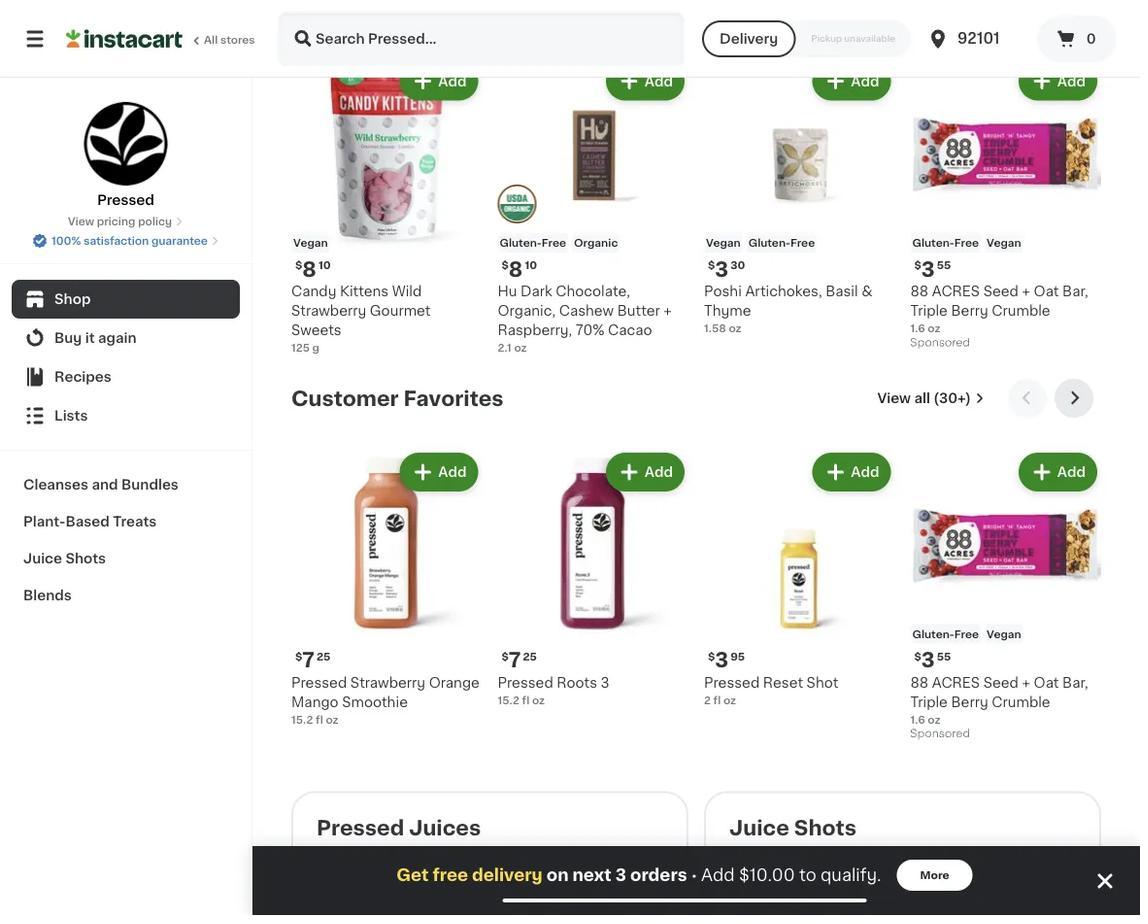 Task type: describe. For each thing, give the bounding box(es) containing it.
to
[[800, 867, 817, 884]]

$10.00
[[739, 867, 795, 884]]

1.58
[[704, 324, 727, 334]]

get free delivery on next 3 orders • add $10.00 to qualify.
[[397, 867, 882, 884]]

wild
[[392, 285, 422, 299]]

add for poshi artichokes, basil & thyme
[[851, 75, 880, 88]]

it
[[85, 331, 95, 345]]

candy kittens wild strawberry gourmet sweets 125 g
[[291, 285, 431, 354]]

$ 3 95
[[708, 650, 745, 671]]

$ 3 55 for 8
[[915, 259, 952, 280]]

lists link
[[12, 396, 240, 435]]

gluten-free vegan for 8
[[913, 238, 1022, 249]]

fl for 7
[[522, 695, 530, 706]]

based
[[66, 515, 110, 529]]

view all (30+) button
[[870, 379, 993, 418]]

(30+)
[[934, 392, 972, 406]]

oz inside the pressed strawberry orange mango smoothie 15.2 fl oz
[[326, 715, 339, 725]]

sponsored badge image for 7
[[911, 729, 970, 740]]

treats
[[113, 515, 157, 529]]

pressed logo image
[[83, 101, 169, 187]]

25 for roots
[[523, 651, 537, 662]]

pressed roots 3 15.2 fl oz
[[498, 676, 610, 706]]

15.2 inside the pressed strawberry orange mango smoothie 15.2 fl oz
[[291, 715, 313, 725]]

88 acres seed + oat bar, triple berry crumble 1.6 oz for 7
[[911, 676, 1089, 725]]

bar, for 7
[[1063, 676, 1089, 690]]

+ for 7
[[1023, 676, 1031, 690]]

add for pressed roots 3
[[645, 466, 673, 479]]

fl inside the pressed strawberry orange mango smoothie 15.2 fl oz
[[316, 715, 323, 725]]

$ 7 25 for pressed strawberry orange mango smoothie
[[295, 650, 331, 671]]

artichokes,
[[746, 285, 823, 299]]

pressed strawberry orange mango smoothie 15.2 fl oz
[[291, 676, 480, 725]]

pressed for pressed
[[97, 193, 154, 207]]

10 for candy
[[319, 260, 331, 271]]

policy
[[138, 216, 172, 227]]

blends link
[[12, 577, 240, 614]]

$ inside '$ 3 95'
[[708, 651, 715, 662]]

add button for poshi artichokes, basil & thyme
[[814, 64, 889, 99]]

orders
[[631, 867, 688, 884]]

gluten-free organic
[[500, 238, 618, 249]]

gourmet
[[370, 305, 431, 318]]

add for pressed reset shot
[[851, 466, 880, 479]]

88 for 8
[[911, 285, 929, 299]]

cleanses and bundles
[[23, 478, 179, 492]]

+ for 8
[[1023, 285, 1031, 299]]

125
[[291, 343, 310, 354]]

recipes link
[[12, 358, 240, 396]]

favorites
[[404, 389, 504, 409]]

triple for 7
[[911, 696, 948, 709]]

delivery
[[472, 867, 543, 884]]

all
[[915, 392, 931, 406]]

0 vertical spatial juice shots
[[23, 552, 106, 565]]

plant-based treats link
[[12, 503, 240, 540]]

seed for 7
[[984, 676, 1019, 690]]

guarantee
[[152, 236, 208, 246]]

3 inside treatment tracker modal dialog
[[616, 867, 627, 884]]

7 for pressed roots 3
[[509, 650, 521, 671]]

acres for 8
[[932, 285, 980, 299]]

8 for candy
[[302, 259, 317, 280]]

•
[[691, 867, 698, 883]]

kittens
[[340, 285, 389, 299]]

service type group
[[703, 20, 911, 57]]

view pricing policy
[[68, 216, 172, 227]]

berry for 7
[[952, 696, 989, 709]]

10 for hu
[[525, 260, 537, 271]]

88 acres seed + oat bar, triple berry crumble 1.6 oz for 8
[[911, 285, 1089, 334]]

cleanses and bundles link
[[12, 466, 240, 503]]

plant-based treats
[[23, 515, 157, 529]]

oz inside poshi artichokes, basil & thyme 1.58 oz
[[729, 324, 742, 334]]

0 horizontal spatial juice
[[23, 552, 62, 565]]

cleanses
[[23, 478, 88, 492]]

poshi
[[704, 285, 742, 299]]

strawberry inside the pressed strawberry orange mango smoothie 15.2 fl oz
[[351, 676, 426, 690]]

more button
[[897, 860, 973, 891]]

vegan gluten-free
[[706, 238, 815, 249]]

7 for pressed strawberry orange mango smoothie
[[302, 650, 315, 671]]

92101
[[958, 32, 1000, 46]]

pressed for pressed juices
[[317, 819, 404, 839]]

butter
[[618, 305, 660, 318]]

all
[[204, 34, 218, 45]]

1.6 for 7
[[911, 715, 926, 725]]

instacart logo image
[[66, 27, 183, 51]]

oz inside hu dark chocolate, organic, cashew butter + raspberry, 70% cacao 2.1 oz
[[514, 343, 527, 354]]

pressed for pressed reset shot 2 fl oz
[[704, 676, 760, 690]]

100% satisfaction guarantee
[[52, 236, 208, 246]]

juices
[[409, 819, 481, 839]]

pressed link
[[83, 101, 169, 210]]

55 for 7
[[937, 651, 952, 662]]

lists
[[54, 409, 88, 423]]

oat for 7
[[1034, 676, 1060, 690]]

orange
[[429, 676, 480, 690]]

cacao
[[608, 324, 653, 338]]

pressed for pressed roots 3 15.2 fl oz
[[498, 676, 554, 690]]

recipes
[[54, 370, 111, 384]]

buy it again
[[54, 331, 137, 345]]

100%
[[52, 236, 81, 246]]

hu
[[498, 285, 517, 299]]

0 button
[[1038, 16, 1117, 62]]

pressed juices
[[317, 819, 481, 839]]

basil
[[826, 285, 858, 299]]

all stores
[[204, 34, 255, 45]]

&
[[862, 285, 873, 299]]

1 horizontal spatial juice shots
[[730, 819, 857, 839]]

hu dark chocolate, organic, cashew butter + raspberry, 70% cacao 2.1 oz
[[498, 285, 672, 354]]

treatment tracker modal dialog
[[253, 846, 1141, 916]]

0
[[1087, 32, 1097, 46]]

get
[[397, 867, 429, 884]]

88 for 7
[[911, 676, 929, 690]]

all stores link
[[66, 12, 256, 66]]

gluten-free vegan for 7
[[913, 629, 1022, 640]]

add button for pressed reset shot
[[814, 455, 889, 490]]

$ 8 10 for hu
[[502, 259, 537, 280]]

$ inside $ 3 30
[[708, 260, 715, 271]]

crumble for 7
[[992, 696, 1051, 709]]

chocolate,
[[556, 285, 630, 299]]

70%
[[576, 324, 605, 338]]

next
[[573, 867, 612, 884]]

roots
[[557, 676, 598, 690]]

delivery button
[[703, 20, 796, 57]]

qualify.
[[821, 867, 882, 884]]

fl for 3
[[714, 695, 721, 706]]

again
[[98, 331, 137, 345]]

raspberry,
[[498, 324, 573, 338]]

organic,
[[498, 305, 556, 318]]



Task type: locate. For each thing, give the bounding box(es) containing it.
pressed inside pressed reset shot 2 fl oz
[[704, 676, 760, 690]]

1 vertical spatial juice
[[730, 819, 790, 839]]

berry
[[952, 305, 989, 318], [952, 696, 989, 709]]

1 vertical spatial $ 3 55
[[915, 650, 952, 671]]

1 sponsored badge image from the top
[[911, 338, 970, 349]]

10 up the dark
[[525, 260, 537, 271]]

1 $ 8 10 from the left
[[295, 259, 331, 280]]

1 vertical spatial 15.2
[[291, 715, 313, 725]]

0 vertical spatial +
[[1023, 285, 1031, 299]]

2 acres from the top
[[932, 676, 980, 690]]

$ 8 10 up hu
[[502, 259, 537, 280]]

0 horizontal spatial 10
[[319, 260, 331, 271]]

2 88 from the top
[[911, 676, 929, 690]]

shots inside juice shots link
[[65, 552, 106, 565]]

2 88 acres seed + oat bar, triple berry crumble 1.6 oz from the top
[[911, 676, 1089, 725]]

oz
[[729, 324, 742, 334], [928, 324, 941, 334], [514, 343, 527, 354], [532, 695, 545, 706], [724, 695, 737, 706], [326, 715, 339, 725], [928, 715, 941, 725]]

juice down plant-
[[23, 552, 62, 565]]

1 horizontal spatial 10
[[525, 260, 537, 271]]

2.1
[[498, 343, 512, 354]]

add inside treatment tracker modal dialog
[[702, 867, 735, 884]]

$ 8 10 up candy
[[295, 259, 331, 280]]

2 $ 7 25 from the left
[[502, 650, 537, 671]]

triple
[[911, 305, 948, 318], [911, 696, 948, 709]]

fl inside pressed roots 3 15.2 fl oz
[[522, 695, 530, 706]]

strawberry up smoothie
[[351, 676, 426, 690]]

shots down based
[[65, 552, 106, 565]]

1 horizontal spatial fl
[[522, 695, 530, 706]]

smoothie
[[342, 696, 408, 709]]

2 7 from the left
[[509, 650, 521, 671]]

plant-
[[23, 515, 66, 529]]

oat for 8
[[1034, 285, 1060, 299]]

shot
[[807, 676, 839, 690]]

2 horizontal spatial fl
[[714, 695, 721, 706]]

bundles
[[121, 478, 179, 492]]

pressed up view pricing policy link
[[97, 193, 154, 207]]

1 bar, from the top
[[1063, 285, 1089, 299]]

mango
[[291, 696, 339, 709]]

None search field
[[278, 12, 685, 66]]

$ 3 55
[[915, 259, 952, 280], [915, 650, 952, 671]]

8 up hu
[[509, 259, 523, 280]]

1 vertical spatial oat
[[1034, 676, 1060, 690]]

item carousel region containing customer favorites
[[291, 379, 1102, 753]]

1 vertical spatial sponsored badge image
[[911, 729, 970, 740]]

view up 100%
[[68, 216, 94, 227]]

1 horizontal spatial 15.2
[[498, 695, 520, 706]]

0 horizontal spatial 25
[[317, 651, 331, 662]]

juice shots link
[[12, 540, 240, 577]]

0 horizontal spatial $ 7 25
[[295, 650, 331, 671]]

1 vertical spatial acres
[[932, 676, 980, 690]]

view for view pricing policy
[[68, 216, 94, 227]]

free
[[433, 867, 468, 884]]

1 triple from the top
[[911, 305, 948, 318]]

88 right shot
[[911, 676, 929, 690]]

1 vertical spatial 55
[[937, 651, 952, 662]]

0 vertical spatial view
[[68, 216, 94, 227]]

add button for pressed roots 3
[[608, 455, 683, 490]]

1 vertical spatial bar,
[[1063, 676, 1089, 690]]

pressed up get
[[317, 819, 404, 839]]

2 10 from the left
[[525, 260, 537, 271]]

strawberry inside candy kittens wild strawberry gourmet sweets 125 g
[[291, 305, 367, 318]]

0 vertical spatial $ 3 55
[[915, 259, 952, 280]]

buy
[[54, 331, 82, 345]]

gluten-free vegan
[[913, 238, 1022, 249], [913, 629, 1022, 640]]

add button for hu dark chocolate, organic, cashew butter + raspberry, 70% cacao
[[608, 64, 683, 99]]

0 vertical spatial crumble
[[992, 305, 1051, 318]]

candy
[[291, 285, 337, 299]]

view inside popup button
[[878, 392, 911, 406]]

sponsored badge image for 8
[[911, 338, 970, 349]]

0 vertical spatial gluten-free vegan
[[913, 238, 1022, 249]]

juice shots up to
[[730, 819, 857, 839]]

0 horizontal spatial $ 8 10
[[295, 259, 331, 280]]

88 acres seed + oat bar, triple berry crumble 1.6 oz
[[911, 285, 1089, 334], [911, 676, 1089, 725]]

0 vertical spatial seed
[[984, 285, 1019, 299]]

and
[[92, 478, 118, 492]]

stores
[[220, 34, 255, 45]]

25 up pressed roots 3 15.2 fl oz
[[523, 651, 537, 662]]

0 vertical spatial 88
[[911, 285, 929, 299]]

item carousel region
[[291, 0, 1102, 364], [291, 379, 1102, 753]]

pressed for pressed strawberry orange mango smoothie 15.2 fl oz
[[291, 676, 347, 690]]

1 horizontal spatial 25
[[523, 651, 537, 662]]

1 25 from the left
[[317, 651, 331, 662]]

0 horizontal spatial view
[[68, 216, 94, 227]]

0 vertical spatial juice
[[23, 552, 62, 565]]

2 sponsored badge image from the top
[[911, 729, 970, 740]]

8 for hu
[[509, 259, 523, 280]]

blends
[[23, 589, 72, 602]]

1.6
[[911, 324, 926, 334], [911, 715, 926, 725]]

pressed down '$ 3 95'
[[704, 676, 760, 690]]

1 88 acres seed + oat bar, triple berry crumble 1.6 oz from the top
[[911, 285, 1089, 334]]

0 vertical spatial 1.6
[[911, 324, 926, 334]]

1 vertical spatial gluten-free vegan
[[913, 629, 1022, 640]]

shots up to
[[795, 819, 857, 839]]

1 55 from the top
[[937, 260, 952, 271]]

sweets
[[291, 324, 342, 338]]

1 oat from the top
[[1034, 285, 1060, 299]]

$ 7 25 up pressed roots 3 15.2 fl oz
[[502, 650, 537, 671]]

thyme
[[704, 305, 751, 318]]

55
[[937, 260, 952, 271], [937, 651, 952, 662]]

fl
[[522, 695, 530, 706], [714, 695, 721, 706], [316, 715, 323, 725]]

0 vertical spatial oat
[[1034, 285, 1060, 299]]

1 vertical spatial 88
[[911, 676, 929, 690]]

organic
[[574, 238, 618, 249]]

1 horizontal spatial shots
[[795, 819, 857, 839]]

1 vertical spatial berry
[[952, 696, 989, 709]]

Search field
[[280, 14, 683, 64]]

2 $ 3 55 from the top
[[915, 650, 952, 671]]

25 for strawberry
[[317, 651, 331, 662]]

0 horizontal spatial shots
[[65, 552, 106, 565]]

g
[[312, 343, 320, 354]]

1 vertical spatial juice shots
[[730, 819, 857, 839]]

add for candy kittens wild strawberry gourmet sweets
[[438, 75, 467, 88]]

0 vertical spatial acres
[[932, 285, 980, 299]]

1 vertical spatial seed
[[984, 676, 1019, 690]]

crumble
[[992, 305, 1051, 318], [992, 696, 1051, 709]]

1 horizontal spatial 8
[[509, 259, 523, 280]]

1 horizontal spatial view
[[878, 392, 911, 406]]

1 vertical spatial 1.6
[[911, 715, 926, 725]]

2 vertical spatial +
[[1023, 676, 1031, 690]]

1 vertical spatial item carousel region
[[291, 379, 1102, 753]]

1.6 for 8
[[911, 324, 926, 334]]

3 inside pressed roots 3 15.2 fl oz
[[601, 676, 610, 690]]

oz inside pressed roots 3 15.2 fl oz
[[532, 695, 545, 706]]

2 bar, from the top
[[1063, 676, 1089, 690]]

8 up candy
[[302, 259, 317, 280]]

$ 8 10
[[295, 259, 331, 280], [502, 259, 537, 280]]

2 25 from the left
[[523, 651, 537, 662]]

0 vertical spatial 88 acres seed + oat bar, triple berry crumble 1.6 oz
[[911, 285, 1089, 334]]

10 up candy
[[319, 260, 331, 271]]

customer favorites
[[291, 389, 504, 409]]

$ 8 10 for candy
[[295, 259, 331, 280]]

more
[[921, 870, 950, 881]]

0 vertical spatial strawberry
[[291, 305, 367, 318]]

0 vertical spatial berry
[[952, 305, 989, 318]]

15.2 inside pressed roots 3 15.2 fl oz
[[498, 695, 520, 706]]

on
[[547, 867, 569, 884]]

+
[[1023, 285, 1031, 299], [664, 305, 672, 318], [1023, 676, 1031, 690]]

sponsored badge image
[[911, 338, 970, 349], [911, 729, 970, 740]]

free
[[542, 238, 566, 249], [791, 238, 815, 249], [955, 238, 979, 249], [955, 629, 979, 640]]

view all (30+)
[[878, 392, 972, 406]]

pressed inside pressed roots 3 15.2 fl oz
[[498, 676, 554, 690]]

pressed reset shot 2 fl oz
[[704, 676, 839, 706]]

1 vertical spatial shots
[[795, 819, 857, 839]]

0 vertical spatial shots
[[65, 552, 106, 565]]

view left all
[[878, 392, 911, 406]]

1 item carousel region from the top
[[291, 0, 1102, 364]]

1 vertical spatial 88 acres seed + oat bar, triple berry crumble 1.6 oz
[[911, 676, 1089, 725]]

2 gluten-free vegan from the top
[[913, 629, 1022, 640]]

delivery
[[720, 32, 778, 46]]

shop link
[[12, 280, 240, 319]]

1 horizontal spatial $ 8 10
[[502, 259, 537, 280]]

add for pressed strawberry orange mango smoothie
[[438, 466, 467, 479]]

satisfaction
[[84, 236, 149, 246]]

0 horizontal spatial 7
[[302, 650, 315, 671]]

$ 3 30
[[708, 259, 746, 280]]

0 vertical spatial sponsored badge image
[[911, 338, 970, 349]]

strawberry
[[291, 305, 367, 318], [351, 676, 426, 690]]

1 vertical spatial strawberry
[[351, 676, 426, 690]]

0 horizontal spatial juice shots
[[23, 552, 106, 565]]

product group
[[291, 58, 482, 356], [498, 58, 689, 356], [704, 58, 895, 337], [911, 58, 1102, 354], [291, 449, 482, 728], [498, 449, 689, 708], [704, 449, 895, 708], [911, 449, 1102, 745]]

seed for 8
[[984, 285, 1019, 299]]

7 up mango
[[302, 650, 315, 671]]

1 horizontal spatial $ 7 25
[[502, 650, 537, 671]]

2 $ 8 10 from the left
[[502, 259, 537, 280]]

1 crumble from the top
[[992, 305, 1051, 318]]

1 $ 3 55 from the top
[[915, 259, 952, 280]]

juice shots up blends
[[23, 552, 106, 565]]

2
[[704, 695, 711, 706]]

25 up mango
[[317, 651, 331, 662]]

add button for pressed strawberry orange mango smoothie
[[402, 455, 477, 490]]

reset
[[763, 676, 804, 690]]

$ 7 25 for pressed roots 3
[[502, 650, 537, 671]]

+ inside hu dark chocolate, organic, cashew butter + raspberry, 70% cacao 2.1 oz
[[664, 305, 672, 318]]

1 10 from the left
[[319, 260, 331, 271]]

triple for 8
[[911, 305, 948, 318]]

juice up $10.00 on the right bottom of the page
[[730, 819, 790, 839]]

1 1.6 from the top
[[911, 324, 926, 334]]

55 for 8
[[937, 260, 952, 271]]

strawberry up sweets
[[291, 305, 367, 318]]

1 acres from the top
[[932, 285, 980, 299]]

2 1.6 from the top
[[911, 715, 926, 725]]

0 horizontal spatial 15.2
[[291, 715, 313, 725]]

0 vertical spatial triple
[[911, 305, 948, 318]]

7 up pressed roots 3 15.2 fl oz
[[509, 650, 521, 671]]

2 seed from the top
[[984, 676, 1019, 690]]

0 vertical spatial item carousel region
[[291, 0, 1102, 364]]

view pricing policy link
[[68, 214, 184, 229]]

item badge image
[[498, 185, 537, 224]]

0 vertical spatial 55
[[937, 260, 952, 271]]

1 vertical spatial triple
[[911, 696, 948, 709]]

1 7 from the left
[[302, 650, 315, 671]]

$ 7 25 up mango
[[295, 650, 331, 671]]

$ 3 55 for 7
[[915, 650, 952, 671]]

crumble for 8
[[992, 305, 1051, 318]]

add button for candy kittens wild strawberry gourmet sweets
[[402, 64, 477, 99]]

2 oat from the top
[[1034, 676, 1060, 690]]

100% satisfaction guarantee button
[[32, 229, 219, 249]]

oat
[[1034, 285, 1060, 299], [1034, 676, 1060, 690]]

1 berry from the top
[[952, 305, 989, 318]]

2 crumble from the top
[[992, 696, 1051, 709]]

shop
[[54, 292, 91, 306]]

1 horizontal spatial 7
[[509, 650, 521, 671]]

0 vertical spatial bar,
[[1063, 285, 1089, 299]]

1 88 from the top
[[911, 285, 929, 299]]

shots
[[65, 552, 106, 565], [795, 819, 857, 839]]

7
[[302, 650, 315, 671], [509, 650, 521, 671]]

item carousel region containing 8
[[291, 0, 1102, 364]]

1 vertical spatial crumble
[[992, 696, 1051, 709]]

2 berry from the top
[[952, 696, 989, 709]]

0 horizontal spatial 8
[[302, 259, 317, 280]]

1 vertical spatial view
[[878, 392, 911, 406]]

fl inside pressed reset shot 2 fl oz
[[714, 695, 721, 706]]

add for hu dark chocolate, organic, cashew butter + raspberry, 70% cacao
[[645, 75, 673, 88]]

buy it again link
[[12, 319, 240, 358]]

0 vertical spatial 15.2
[[498, 695, 520, 706]]

berry for 8
[[952, 305, 989, 318]]

3
[[715, 259, 729, 280], [922, 259, 935, 280], [715, 650, 729, 671], [922, 650, 935, 671], [601, 676, 610, 690], [616, 867, 627, 884]]

1 vertical spatial +
[[664, 305, 672, 318]]

2 item carousel region from the top
[[291, 379, 1102, 753]]

acres for 7
[[932, 676, 980, 690]]

1 gluten-free vegan from the top
[[913, 238, 1022, 249]]

$ 7 25
[[295, 650, 331, 671], [502, 650, 537, 671]]

pressed left roots
[[498, 676, 554, 690]]

1 8 from the left
[[302, 259, 317, 280]]

2 8 from the left
[[509, 259, 523, 280]]

2 55 from the top
[[937, 651, 952, 662]]

0 horizontal spatial fl
[[316, 715, 323, 725]]

pressed inside the pressed strawberry orange mango smoothie 15.2 fl oz
[[291, 676, 347, 690]]

customer
[[291, 389, 399, 409]]

view for view all (30+)
[[878, 392, 911, 406]]

2 triple from the top
[[911, 696, 948, 709]]

88 right the &
[[911, 285, 929, 299]]

view
[[68, 216, 94, 227], [878, 392, 911, 406]]

bar, for 8
[[1063, 285, 1089, 299]]

1 seed from the top
[[984, 285, 1019, 299]]

1 $ 7 25 from the left
[[295, 650, 331, 671]]

dark
[[521, 285, 553, 299]]

15.2
[[498, 695, 520, 706], [291, 715, 313, 725]]

pricing
[[97, 216, 135, 227]]

juice
[[23, 552, 62, 565], [730, 819, 790, 839]]

1 horizontal spatial juice
[[730, 819, 790, 839]]

pressed up mango
[[291, 676, 347, 690]]

92101 button
[[927, 12, 1043, 66]]

25
[[317, 651, 331, 662], [523, 651, 537, 662]]

oz inside pressed reset shot 2 fl oz
[[724, 695, 737, 706]]

poshi artichokes, basil & thyme 1.58 oz
[[704, 285, 873, 334]]

cashew
[[559, 305, 614, 318]]



Task type: vqa. For each thing, say whether or not it's contained in the screenshot.
oz, in Frigo Cheese Heads String Cheese Sticks, Original, 1 oz, 60 ct $14.92 1 oz
no



